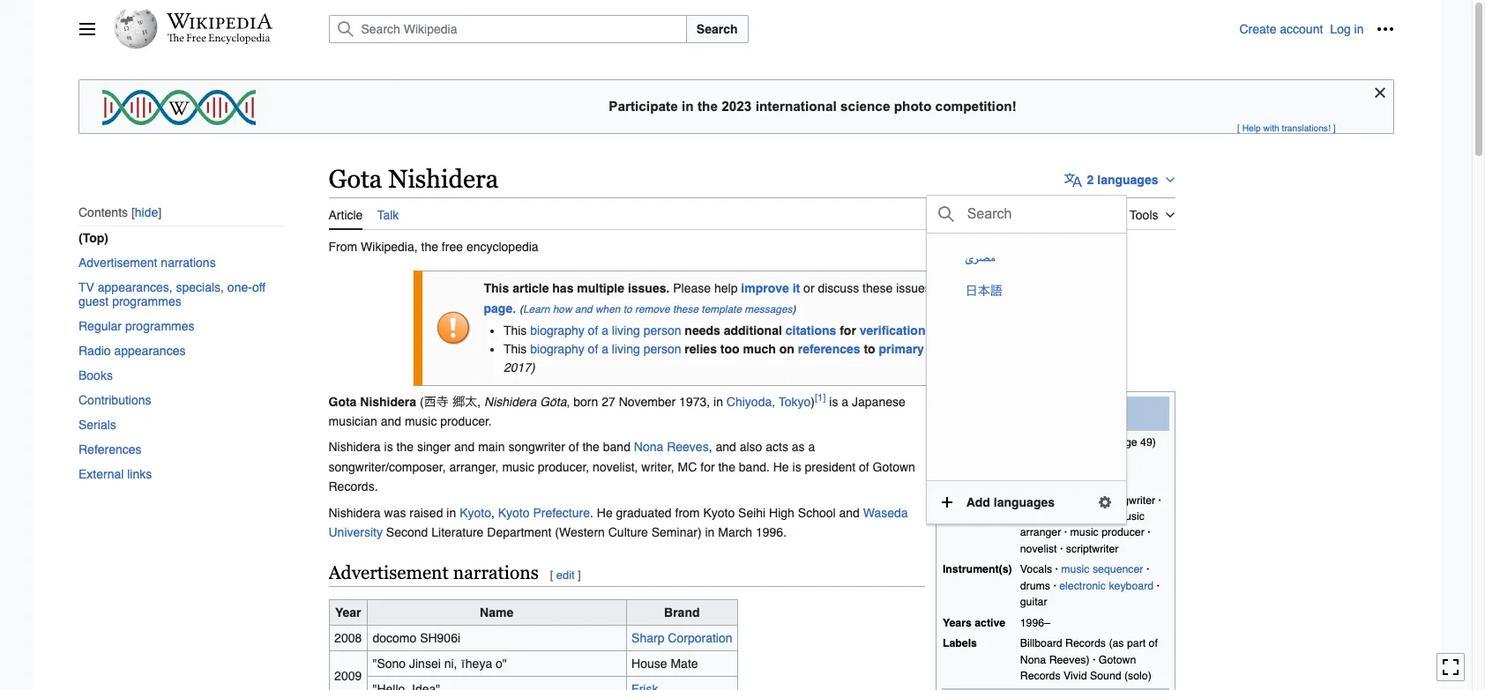 Task type: vqa. For each thing, say whether or not it's contained in the screenshot.
Auxiliary in the 'Naval Auxiliary Landing Field Ford Island'
no



Task type: describe. For each thing, give the bounding box(es) containing it.
ni,
[[444, 657, 457, 671]]

music sequencer link
[[1062, 564, 1144, 577]]

1 horizontal spatial on
[[935, 282, 949, 296]]

0 vertical spatial these
[[863, 282, 893, 296]]

music for music arranger
[[1117, 511, 1145, 523]]

fullscreen image
[[1443, 659, 1460, 677]]

0 horizontal spatial on
[[780, 343, 795, 357]]

electronic keyboard link
[[1060, 580, 1154, 593]]

2017
[[504, 361, 531, 375]]

is a japanese musician and music producer.
[[329, 395, 906, 429]]

template
[[702, 303, 742, 316]]

guest
[[78, 295, 108, 309]]

1 vertical spatial to
[[864, 343, 876, 357]]

scriptwriter
[[1067, 543, 1119, 556]]

the inside , and also acts as a songwriter/composer, arranger, music producer, novelist, writer, mc for the band. he is president of gotown records.
[[719, 460, 736, 475]]

sharp
[[632, 632, 665, 646]]

) inside . ( learn how and when to remove these template messages )
[[793, 303, 796, 316]]

create account log in
[[1240, 22, 1365, 36]]

( inside gota nishidera ( 西寺 郷太 , nishidera gōta , born 27 november 1973, in chiyoda, tokyo ) [1]
[[420, 395, 424, 409]]

chiyoda,
[[727, 395, 776, 409]]

nishidera was raised in kyoto , kyoto prefecture . he graduated from kyoto seihi high school and
[[329, 506, 864, 520]]

active
[[975, 617, 1006, 630]]

music for music sequencer drums
[[1062, 564, 1090, 577]]

hide button
[[131, 206, 161, 220]]

talk page
[[484, 282, 994, 316]]

tools
[[1130, 208, 1159, 222]]

1 vertical spatial he
[[597, 506, 613, 520]]

improve
[[741, 282, 790, 296]]

of inside billboard records (as part of nona reeves)
[[1149, 638, 1158, 651]]

chiyoda, tokyo link
[[727, 395, 811, 409]]

external links
[[78, 468, 152, 482]]

and for singer
[[454, 441, 475, 455]]

hide image
[[1370, 82, 1391, 103]]

music inside is a japanese musician and music producer.
[[405, 415, 437, 429]]

narrations inside "gota nishidera" 'element'
[[453, 563, 539, 584]]

producer
[[1102, 527, 1145, 540]]

appearances
[[114, 344, 185, 359]]

is inside is a japanese musician and music producer.
[[830, 395, 839, 409]]

account
[[1281, 22, 1324, 36]]

مصرى
[[966, 250, 996, 265]]

corporation
[[668, 632, 733, 646]]

and for musician
[[381, 415, 401, 429]]

the left 2023
[[698, 99, 718, 114]]

(solo)
[[1125, 671, 1152, 683]]

0 vertical spatial advertisement
[[78, 256, 157, 270]]

living for needs
[[612, 324, 640, 338]]

[1] link
[[815, 392, 826, 404]]

discuss
[[818, 282, 860, 296]]

[ help with translations! ]
[[1238, 123, 1336, 133]]

this biography of a living person needs additional citations for verification . (
[[504, 324, 937, 338]]

the left the talk
[[952, 282, 969, 296]]

person for relies
[[644, 343, 682, 357]]

0 horizontal spatial )
[[531, 361, 535, 375]]

2
[[1088, 173, 1094, 187]]

2 horizontal spatial (
[[933, 324, 937, 338]]

years active
[[943, 617, 1006, 630]]

issues.
[[628, 282, 670, 296]]

wikipedia image
[[166, 13, 272, 29]]

in up "literature" on the bottom
[[447, 506, 456, 520]]

this article has multiple issues. please help improve it or discuss these issues on the
[[484, 282, 973, 296]]

from
[[675, 506, 700, 520]]

0 horizontal spatial narrations
[[160, 256, 215, 270]]

article
[[513, 282, 549, 296]]

competition!
[[936, 99, 1017, 114]]

musician
[[329, 415, 377, 429]]

participate in the 2023 international science photo competition!
[[609, 99, 1017, 114]]

languages for 2 languages
[[1098, 173, 1159, 187]]

he inside , and also acts as a songwriter/composer, arranger, music producer, novelist, writer, mc for the band. he is president of gotown records.
[[774, 460, 789, 475]]

issues
[[897, 282, 932, 296]]

when
[[596, 303, 621, 316]]

photo
[[894, 99, 932, 114]]

īheya
[[461, 657, 493, 671]]

how
[[553, 303, 572, 316]]

musician
[[1021, 495, 1064, 507]]

help
[[715, 282, 738, 296]]

this for this biography of a living person relies too much on references to primary sources
[[504, 343, 527, 357]]

school
[[798, 506, 836, 520]]

gota nishidera main content
[[322, 155, 1395, 691]]

[ for [ edit ]
[[550, 569, 554, 583]]

Search search field
[[308, 15, 1240, 43]]

the left 'free'
[[421, 240, 439, 254]]

, left 'born'
[[567, 395, 570, 409]]

with
[[1264, 123, 1280, 133]]

郷太
[[453, 396, 478, 408]]

nishidera up musician
[[360, 395, 417, 409]]

3 kyoto from the left
[[704, 506, 735, 520]]

1996–
[[1021, 617, 1051, 630]]

( inside . ( learn how and when to remove these template messages )
[[520, 303, 523, 316]]

biography for this biography of a living person relies too much on references to primary sources
[[531, 343, 585, 357]]

language progressive image
[[1065, 171, 1082, 189]]

1 horizontal spatial .
[[590, 506, 594, 520]]

contents hide
[[78, 206, 158, 220]]

the up songwriter/composer,
[[397, 441, 414, 455]]

] inside "gota nishidera" 'element'
[[578, 569, 581, 583]]

external
[[78, 468, 123, 482]]

read link
[[971, 197, 1000, 230]]

relies
[[685, 343, 717, 357]]

this for this article has multiple issues. please help improve it or discuss these issues on the
[[484, 282, 509, 296]]

person for needs
[[644, 324, 682, 338]]

2008
[[334, 632, 362, 646]]

(top)
[[78, 232, 108, 246]]

[ help with translations! ] link
[[1238, 123, 1336, 133]]

wikipedia,
[[361, 240, 418, 254]]

culture
[[609, 526, 648, 540]]

, up producer.
[[478, 395, 481, 409]]

citations
[[786, 324, 837, 338]]

Search text field
[[966, 200, 1108, 228]]

records for (as
[[1066, 638, 1106, 651]]

gota nishidera
[[329, 165, 499, 193]]

(age 49)
[[1113, 437, 1157, 449]]

novelist,
[[593, 460, 638, 475]]

songwriter inside singer-songwriter lyricist
[[1106, 495, 1156, 507]]

novelist
[[1021, 543, 1058, 556]]

[ for [ help with translations! ]
[[1238, 123, 1240, 133]]

this for this biography of a living person needs additional citations for verification . (
[[504, 324, 527, 338]]

nishidera up talk link
[[388, 165, 499, 193]]

hide
[[134, 206, 158, 220]]

1996.
[[756, 526, 787, 540]]

nishidera down the 2017
[[485, 395, 537, 409]]

citations link
[[786, 324, 837, 338]]

reeves)
[[1050, 655, 1090, 667]]

27
[[602, 395, 616, 409]]

records for vivid
[[1021, 671, 1061, 683]]

encyclopedia
[[467, 240, 539, 254]]

add
[[967, 496, 991, 510]]

gotown inside gotown records vivid sound (solo)
[[1099, 655, 1137, 667]]

1 horizontal spatial ]
[[1334, 123, 1336, 133]]

1 vertical spatial is
[[384, 441, 393, 455]]

participate
[[609, 99, 678, 114]]

billboard records (as part of nona reeves)
[[1021, 638, 1158, 667]]

2009
[[334, 670, 362, 684]]

0 horizontal spatial songwriter
[[509, 441, 566, 455]]

a inside is a japanese musician and music producer.
[[842, 395, 849, 409]]

gota nishidera element
[[329, 230, 1176, 691]]

contents
[[78, 206, 128, 220]]

gōta
[[540, 395, 567, 409]]

it
[[793, 282, 800, 296]]

a inside , and also acts as a songwriter/composer, arranger, music producer, novelist, writer, mc for the band. he is president of gotown records.
[[809, 441, 816, 455]]

music producer novelist
[[1021, 527, 1145, 556]]

learn
[[523, 303, 550, 316]]



Task type: locate. For each thing, give the bounding box(es) containing it.
as
[[792, 441, 805, 455]]

languages up lyricist
[[994, 496, 1055, 510]]

2 horizontal spatial kyoto
[[704, 506, 735, 520]]

writer,
[[642, 460, 675, 475]]

this up page
[[484, 282, 509, 296]]

narrations down (top) link
[[160, 256, 215, 270]]

2 horizontal spatial .
[[926, 324, 929, 338]]

1 horizontal spatial these
[[863, 282, 893, 296]]

1 vertical spatial on
[[780, 343, 795, 357]]

2 biography of a living person link from the top
[[531, 343, 682, 357]]

biography for this biography of a living person needs additional citations for verification . (
[[531, 324, 585, 338]]

1 vertical spatial living
[[612, 343, 640, 357]]

music inside music sequencer drums
[[1062, 564, 1090, 577]]

0 horizontal spatial to
[[624, 303, 632, 316]]

1 horizontal spatial kyoto
[[498, 506, 530, 520]]

0 vertical spatial records
[[1066, 638, 1106, 651]]

1 biography of a living person link from the top
[[531, 324, 682, 338]]

music for music producer novelist
[[1071, 527, 1099, 540]]

0 vertical spatial gota
[[329, 165, 382, 193]]

1 biography from the top
[[531, 324, 585, 338]]

kyoto up department
[[498, 506, 530, 520]]

music down composer
[[1071, 527, 1099, 540]]

talk page link
[[484, 282, 994, 316]]

person left relies
[[644, 343, 682, 357]]

tv appearances, specials, one-off guest programmes
[[78, 281, 265, 309]]

1 horizontal spatial gotown
[[1099, 655, 1137, 667]]

1 gota from the top
[[329, 165, 382, 193]]

, up department
[[491, 506, 495, 520]]

0 vertical spatial gotown
[[873, 460, 916, 475]]

electronic
[[1060, 580, 1106, 593]]

None text field
[[966, 200, 1108, 228]]

j-pop
[[1021, 474, 1048, 486]]

日本語
[[966, 285, 1003, 298]]

gota up article link
[[329, 165, 382, 193]]

0 vertical spatial to
[[624, 303, 632, 316]]

languages inside gota nishidera main content
[[1098, 173, 1159, 187]]

1 vertical spatial gota
[[329, 395, 357, 409]]

to down 'verification' 'link'
[[864, 343, 876, 357]]

1 person from the top
[[644, 324, 682, 338]]

in inside gota nishidera ( 西寺 郷太 , nishidera gōta , born 27 november 1973, in chiyoda, tokyo ) [1]
[[714, 395, 723, 409]]

music up electronic
[[1062, 564, 1090, 577]]

talk
[[377, 208, 399, 222]]

gotown inside , and also acts as a songwriter/composer, arranger, music producer, novelist, writer, mc for the band. he is president of gotown records.
[[873, 460, 916, 475]]

and right how
[[575, 303, 593, 316]]

music down nishidera is the singer and main songwriter of the band nona reeves
[[502, 460, 535, 475]]

article
[[329, 208, 363, 222]]

1 vertical spatial this
[[504, 324, 527, 338]]

1 horizontal spatial )
[[793, 303, 796, 316]]

0 horizontal spatial these
[[673, 303, 699, 316]]

name
[[480, 606, 514, 620]]

2 living from the top
[[612, 343, 640, 357]]

0 vertical spatial for
[[840, 324, 857, 338]]

0 horizontal spatial advertisement
[[78, 256, 157, 270]]

radio appearances
[[78, 344, 185, 359]]

the free encyclopedia image
[[168, 34, 271, 45]]

from
[[329, 240, 358, 254]]

2 vertical spatial .
[[590, 506, 594, 520]]

1 kyoto from the left
[[460, 506, 491, 520]]

1 vertical spatial .
[[926, 324, 929, 338]]

advertisement up appearances, on the top of the page
[[78, 256, 157, 270]]

external links link
[[78, 463, 285, 487]]

march 2017
[[504, 343, 1021, 375]]

banner logo image
[[102, 90, 255, 125]]

0 vertical spatial biography
[[531, 324, 585, 338]]

songwriter/composer,
[[329, 460, 446, 475]]

[ left the help
[[1238, 123, 1240, 133]]

on right issues on the right top
[[935, 282, 949, 296]]

part
[[1128, 638, 1146, 651]]

in right log
[[1355, 22, 1365, 36]]

nishidera up university
[[329, 506, 381, 520]]

additional
[[724, 324, 782, 338]]

for right mc
[[701, 460, 715, 475]]

music inside music producer novelist
[[1071, 527, 1099, 540]]

person
[[644, 324, 682, 338], [644, 343, 682, 357]]

( up primary sources link
[[933, 324, 937, 338]]

he up second literature department (western culture seminar) in march 1996.
[[597, 506, 613, 520]]

1973,
[[680, 395, 710, 409]]

living for relies
[[612, 343, 640, 357]]

tv appearances, specials, one-off guest programmes link
[[78, 276, 285, 314]]

occupation(s)
[[943, 495, 1016, 507]]

on right the much
[[780, 343, 795, 357]]

nishidera down musician
[[329, 441, 381, 455]]

"sono jinsei ni, īheya o"
[[373, 657, 507, 671]]

2 kyoto from the left
[[498, 506, 530, 520]]

search
[[697, 22, 738, 36]]

0 vertical spatial ]
[[1334, 123, 1336, 133]]

programmes up regular programmes
[[112, 295, 181, 309]]

1 vertical spatial biography of a living person link
[[531, 343, 682, 357]]

remove
[[635, 303, 670, 316]]

gotown up waseda
[[873, 460, 916, 475]]

1 vertical spatial languages
[[994, 496, 1055, 510]]

talk link
[[377, 197, 399, 228]]

1 vertical spatial programmes
[[125, 320, 194, 334]]

,
[[478, 395, 481, 409], [567, 395, 570, 409], [709, 441, 713, 455], [491, 506, 495, 520]]

narrations
[[160, 256, 215, 270], [453, 563, 539, 584]]

is inside , and also acts as a songwriter/composer, arranger, music producer, novelist, writer, mc for the band. he is president of gotown records.
[[793, 460, 802, 475]]

0 vertical spatial songwriter
[[509, 441, 566, 455]]

1 horizontal spatial narrations
[[453, 563, 539, 584]]

university
[[329, 526, 383, 540]]

rock
[[1057, 474, 1077, 486]]

0 vertical spatial programmes
[[112, 295, 181, 309]]

0 horizontal spatial [
[[550, 569, 554, 583]]

gotown
[[873, 460, 916, 475], [1099, 655, 1137, 667]]

has
[[553, 282, 574, 296]]

regular programmes link
[[78, 314, 285, 339]]

( left 郷太
[[420, 395, 424, 409]]

and inside , and also acts as a songwriter/composer, arranger, music producer, novelist, writer, mc for the band. he is president of gotown records.
[[716, 441, 737, 455]]

mate
[[671, 657, 698, 671]]

this biography of a living person relies too much on references to primary sources
[[504, 343, 975, 357]]

[ inside "gota nishidera" 'element'
[[550, 569, 554, 583]]

0 horizontal spatial advertisement narrations
[[78, 256, 215, 270]]

and for how
[[575, 303, 593, 316]]

0 horizontal spatial he
[[597, 506, 613, 520]]

the left band
[[583, 441, 600, 455]]

1 horizontal spatial is
[[793, 460, 802, 475]]

1 vertical spatial advertisement narrations
[[329, 563, 539, 584]]

also
[[740, 441, 763, 455]]

1 horizontal spatial he
[[774, 460, 789, 475]]

0 vertical spatial )
[[793, 303, 796, 316]]

2 vertical spatial is
[[793, 460, 802, 475]]

and left also
[[716, 441, 737, 455]]

gota inside gota nishidera ( 西寺 郷太 , nishidera gōta , born 27 november 1973, in chiyoda, tokyo ) [1]
[[329, 395, 357, 409]]

1 vertical spatial march
[[718, 526, 753, 540]]

records
[[1066, 638, 1106, 651], [1021, 671, 1061, 683]]

] right translations! on the right top of the page
[[1334, 123, 1336, 133]]

reeves
[[667, 441, 709, 455]]

music up producer
[[1117, 511, 1145, 523]]

1 horizontal spatial advertisement
[[329, 563, 449, 584]]

for up references link
[[840, 324, 857, 338]]

. up second literature department (western culture seminar) in march 1996.
[[590, 506, 594, 520]]

gotown down (as
[[1099, 655, 1137, 667]]

records down billboard
[[1021, 671, 1061, 683]]

regular
[[78, 320, 121, 334]]

programmes inside the tv appearances, specials, one-off guest programmes
[[112, 295, 181, 309]]

is
[[830, 395, 839, 409], [384, 441, 393, 455], [793, 460, 802, 475]]

1 horizontal spatial nona
[[1021, 655, 1047, 667]]

0 vertical spatial .
[[513, 302, 516, 316]]

and inside . ( learn how and when to remove these template messages )
[[575, 303, 593, 316]]

create
[[1240, 22, 1277, 36]]

(as
[[1109, 638, 1125, 651]]

is down as
[[793, 460, 802, 475]]

1 horizontal spatial to
[[864, 343, 876, 357]]

1 vertical spatial songwriter
[[1106, 495, 1156, 507]]

1 horizontal spatial [
[[1238, 123, 1240, 133]]

of inside , and also acts as a songwriter/composer, arranger, music producer, novelist, writer, mc for the band. he is president of gotown records.
[[859, 460, 870, 475]]

march down seihi
[[718, 526, 753, 540]]

0 vertical spatial advertisement narrations
[[78, 256, 215, 270]]

languages inside button
[[994, 496, 1055, 510]]

november
[[619, 395, 676, 409]]

is up songwriter/composer,
[[384, 441, 393, 455]]

advertisement down second
[[329, 563, 449, 584]]

this up the 2017
[[504, 343, 527, 357]]

1 vertical spatial narrations
[[453, 563, 539, 584]]

1 horizontal spatial (
[[520, 303, 523, 316]]

j-pop link
[[1021, 474, 1048, 486]]

is right [1]
[[830, 395, 839, 409]]

these down the please
[[673, 303, 699, 316]]

1 vertical spatial ]
[[578, 569, 581, 583]]

. left learn
[[513, 302, 516, 316]]

seihi
[[739, 506, 766, 520]]

) inside gota nishidera ( 西寺 郷太 , nishidera gōta , born 27 november 1973, in chiyoda, tokyo ) [1]
[[811, 395, 815, 409]]

singer-songwriter lyricist
[[1021, 495, 1156, 523]]

songwriter up producer
[[1106, 495, 1156, 507]]

0 horizontal spatial records
[[1021, 671, 1061, 683]]

biography of a living person link for needs additional
[[531, 324, 682, 338]]

] right edit
[[578, 569, 581, 583]]

kyoto right 'from'
[[704, 506, 735, 520]]

0 vertical spatial he
[[774, 460, 789, 475]]

records inside gotown records vivid sound (solo)
[[1021, 671, 1061, 683]]

1 horizontal spatial march
[[986, 343, 1021, 357]]

to right the when
[[624, 303, 632, 316]]

music down 西寺
[[405, 415, 437, 429]]

2 vertical spatial (
[[420, 395, 424, 409]]

2 gota from the top
[[329, 395, 357, 409]]

0 vertical spatial on
[[935, 282, 949, 296]]

to inside . ( learn how and when to remove these template messages )
[[624, 303, 632, 316]]

personal tools navigation
[[1240, 15, 1400, 43]]

for
[[840, 324, 857, 338], [701, 460, 715, 475]]

"sono
[[373, 657, 406, 671]]

appearances,
[[97, 281, 172, 295]]

programmes inside regular programmes link
[[125, 320, 194, 334]]

acts
[[766, 441, 789, 455]]

references link
[[78, 438, 285, 463]]

0 horizontal spatial .
[[513, 302, 516, 316]]

born
[[574, 395, 599, 409]]

please
[[673, 282, 711, 296]]

kyoto prefecture link
[[498, 506, 590, 520]]

1 vertical spatial person
[[644, 343, 682, 357]]

menu image
[[78, 20, 96, 38]]

[ left edit
[[550, 569, 554, 583]]

waseda university
[[329, 506, 908, 540]]

and
[[575, 303, 593, 316], [381, 415, 401, 429], [454, 441, 475, 455], [716, 441, 737, 455], [840, 506, 860, 520]]

2 horizontal spatial is
[[830, 395, 839, 409]]

Search Wikipedia search field
[[329, 15, 687, 43]]

radio appearances link
[[78, 339, 285, 364]]

1 vertical spatial records
[[1021, 671, 1061, 683]]

this down page
[[504, 324, 527, 338]]

march inside march 2017
[[986, 343, 1021, 357]]

0 horizontal spatial is
[[384, 441, 393, 455]]

1 vertical spatial nona
[[1021, 655, 1047, 667]]

biography of a living person link for relies too much on
[[531, 343, 682, 357]]

music inside music arranger
[[1117, 511, 1145, 523]]

log in and more options image
[[1377, 20, 1395, 38]]

0 vertical spatial is
[[830, 395, 839, 409]]

and up arranger,
[[454, 441, 475, 455]]

the left band.
[[719, 460, 736, 475]]

languages right 2
[[1098, 173, 1159, 187]]

of
[[588, 324, 599, 338], [588, 343, 599, 357], [569, 441, 579, 455], [859, 460, 870, 475], [1149, 638, 1158, 651]]

regular programmes
[[78, 320, 194, 334]]

1 vertical spatial these
[[673, 303, 699, 316]]

(western
[[555, 526, 605, 540]]

too
[[721, 343, 740, 357]]

2 biography from the top
[[531, 343, 585, 357]]

nona reeves link
[[634, 441, 709, 455]]

1 vertical spatial for
[[701, 460, 715, 475]]

1 horizontal spatial languages
[[1098, 173, 1159, 187]]

verification link
[[860, 324, 926, 338]]

2 person from the top
[[644, 343, 682, 357]]

records.
[[329, 480, 378, 494]]

1 vertical spatial advertisement
[[329, 563, 449, 584]]

, left also
[[709, 441, 713, 455]]

music inside , and also acts as a songwriter/composer, arranger, music producer, novelist, writer, mc for the band. he is president of gotown records.
[[502, 460, 535, 475]]

producer,
[[538, 460, 590, 475]]

these left issues on the right top
[[863, 282, 893, 296]]

gota for gota nishidera ( 西寺 郷太 , nishidera gōta , born 27 november 1973, in chiyoda, tokyo ) [1]
[[329, 395, 357, 409]]

nona down billboard
[[1021, 655, 1047, 667]]

songwriter up producer, on the left bottom of the page
[[509, 441, 566, 455]]

1 vertical spatial gotown
[[1099, 655, 1137, 667]]

contributions
[[78, 394, 151, 408]]

edit link
[[556, 569, 575, 583]]

1 horizontal spatial for
[[840, 324, 857, 338]]

waseda
[[864, 506, 908, 520]]

nona up writer, at bottom
[[634, 441, 664, 455]]

and inside is a japanese musician and music producer.
[[381, 415, 401, 429]]

gota for gota nishidera
[[329, 165, 382, 193]]

advertisement narrations inside "gota nishidera" 'element'
[[329, 563, 539, 584]]

1 vertical spatial [
[[550, 569, 554, 583]]

narrations up name
[[453, 563, 539, 584]]

and right "school"
[[840, 506, 860, 520]]

2 languages
[[1088, 173, 1159, 187]]

2 vertical spatial )
[[811, 395, 815, 409]]

records up reeves)
[[1066, 638, 1106, 651]]

he down acts
[[774, 460, 789, 475]]

. ( learn how and when to remove these template messages )
[[513, 302, 796, 316]]

0 horizontal spatial (
[[420, 395, 424, 409]]

for inside , and also acts as a songwriter/composer, arranger, music producer, novelist, writer, mc for the band. he is president of gotown records.
[[701, 460, 715, 475]]

band
[[603, 441, 631, 455]]

edit
[[556, 569, 575, 583]]

kyoto
[[460, 506, 491, 520], [498, 506, 530, 520], [704, 506, 735, 520]]

0 horizontal spatial nona
[[634, 441, 664, 455]]

1 vertical spatial (
[[933, 324, 937, 338]]

0 vertical spatial person
[[644, 324, 682, 338]]

these inside . ( learn how and when to remove these template messages )
[[673, 303, 699, 316]]

advertisement narrations down "literature" on the bottom
[[329, 563, 539, 584]]

gota
[[329, 165, 382, 193], [329, 395, 357, 409]]

1 horizontal spatial songwriter
[[1106, 495, 1156, 507]]

vocals
[[1021, 564, 1053, 577]]

books
[[78, 369, 112, 383]]

gota up musician
[[329, 395, 357, 409]]

contributions link
[[78, 389, 285, 413]]

read
[[971, 208, 1000, 222]]

kyoto link
[[460, 506, 491, 520]]

in right seminar)
[[705, 526, 715, 540]]

in inside personal tools 'navigation'
[[1355, 22, 1365, 36]]

0 horizontal spatial languages
[[994, 496, 1055, 510]]

genres
[[943, 474, 981, 486]]

guitar
[[1021, 597, 1048, 609]]

2 horizontal spatial )
[[811, 395, 815, 409]]

0 horizontal spatial kyoto
[[460, 506, 491, 520]]

messages
[[745, 303, 793, 316]]

0 vertical spatial narrations
[[160, 256, 215, 270]]

0 horizontal spatial gotown
[[873, 460, 916, 475]]

advertisement inside "gota nishidera" 'element'
[[329, 563, 449, 584]]

advertisement narrations link
[[78, 251, 285, 276]]

and right musician
[[381, 415, 401, 429]]

in right 'participate' at the top of page
[[682, 99, 694, 114]]

march right sources
[[986, 343, 1021, 357]]

1 vertical spatial )
[[531, 361, 535, 375]]

languages for add languages
[[994, 496, 1055, 510]]

records inside billboard records (as part of nona reeves)
[[1066, 638, 1106, 651]]

serials
[[78, 419, 116, 433]]

0 vertical spatial march
[[986, 343, 1021, 357]]

1 horizontal spatial advertisement narrations
[[329, 563, 539, 584]]

advertisement narrations up appearances, on the top of the page
[[78, 256, 215, 270]]

( down article
[[520, 303, 523, 316]]

0 horizontal spatial ]
[[578, 569, 581, 583]]

1 horizontal spatial records
[[1066, 638, 1106, 651]]

sharp corporation link
[[632, 632, 733, 646]]

gotown records vivid sound (solo)
[[1021, 655, 1152, 683]]

was
[[384, 506, 406, 520]]

kyoto up "literature" on the bottom
[[460, 506, 491, 520]]

in right 1973,
[[714, 395, 723, 409]]

0 horizontal spatial for
[[701, 460, 715, 475]]

. up primary sources link
[[926, 324, 929, 338]]

1 vertical spatial biography
[[531, 343, 585, 357]]

0 vertical spatial nona
[[634, 441, 664, 455]]

1 living from the top
[[612, 324, 640, 338]]

nona inside billboard records (as part of nona reeves)
[[1021, 655, 1047, 667]]

0 vertical spatial [
[[1238, 123, 1240, 133]]

, inside , and also acts as a songwriter/composer, arranger, music producer, novelist, writer, mc for the band. he is president of gotown records.
[[709, 441, 713, 455]]

person down learn how and when to remove these template messages 'link'
[[644, 324, 682, 338]]

programmes up appearances
[[125, 320, 194, 334]]

0 vertical spatial (
[[520, 303, 523, 316]]



